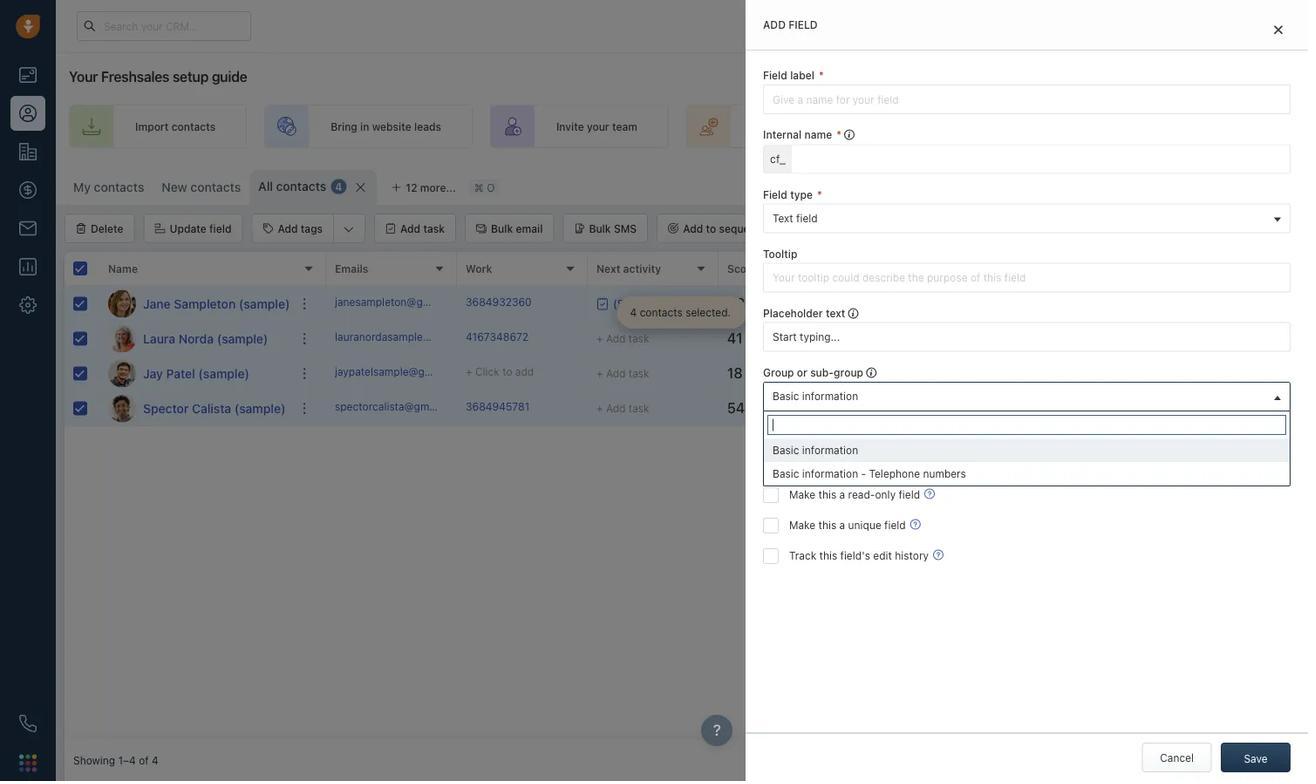 Task type: locate. For each thing, give the bounding box(es) containing it.
1 orlando from the top
[[1036, 368, 1076, 380]]

2 vertical spatial a
[[840, 519, 845, 531]]

contacts right all
[[276, 179, 326, 194]]

history
[[895, 550, 929, 562]]

this right track
[[819, 550, 838, 562]]

1 angle down image from the left
[[344, 221, 354, 238]]

a left the required
[[840, 428, 845, 440]]

1 basic information from the top
[[773, 390, 858, 402]]

1 vertical spatial question circled image
[[910, 517, 921, 532]]

add right your text will prompt users to fill this field with the right data icon at the top
[[908, 298, 927, 310]]

1 vertical spatial question circled image
[[925, 487, 935, 502]]

make
[[789, 428, 816, 440], [789, 489, 816, 501], [789, 519, 816, 531]]

s image
[[108, 395, 136, 423]]

basic information down group or sub-group on the right
[[773, 390, 858, 402]]

status
[[1120, 262, 1153, 275]]

route leads to your team
[[753, 120, 879, 133]]

2 a from the top
[[840, 489, 845, 501]]

add task
[[400, 222, 445, 235]]

all contacts link
[[258, 178, 326, 195]]

press space to deselect this row. row
[[65, 287, 326, 322], [326, 287, 1308, 322], [65, 322, 326, 357], [326, 322, 1308, 357], [65, 357, 326, 392], [326, 357, 1308, 392], [65, 392, 326, 427], [326, 392, 1308, 427]]

1 row group from the left
[[65, 287, 326, 427]]

contacts right my
[[94, 180, 144, 195]]

basic up show
[[773, 444, 799, 456]]

(sample) inside 'link'
[[198, 366, 249, 381]]

website
[[372, 120, 411, 133]]

spectorcalista@gmail.com link
[[335, 399, 465, 418]]

+ add task for 54
[[597, 403, 649, 415]]

1 leads from the left
[[414, 120, 441, 133]]

jaypatelsample@gmail.com
[[335, 366, 469, 378]]

in left -
[[844, 458, 852, 470]]

1 vertical spatial gary orlando
[[1010, 402, 1076, 415]]

field label
[[763, 69, 815, 82]]

0 vertical spatial + click to add
[[858, 298, 927, 310]]

0 horizontal spatial cancel
[[974, 223, 1009, 235]]

container_wx8msf4aqz5i3rn1 image up basic information dropdown button
[[993, 368, 1006, 380]]

acme inc (s link
[[1251, 333, 1308, 345]]

unique
[[848, 519, 882, 531]]

information down make this a required field on the right bottom of page
[[802, 444, 858, 456]]

3684945781
[[466, 401, 530, 413]]

used in apis image
[[844, 127, 855, 144]]

this for required
[[819, 428, 837, 440]]

2 basic from the top
[[773, 444, 799, 456]]

freshsales
[[101, 68, 169, 85]]

information
[[802, 390, 858, 402], [802, 444, 858, 456], [802, 468, 858, 480]]

name row
[[65, 252, 326, 287]]

basic inside dropdown button
[[773, 390, 799, 402]]

+ click to add for 18
[[858, 368, 927, 380]]

0 vertical spatial information
[[802, 390, 858, 402]]

0 vertical spatial orlando
[[1036, 368, 1076, 380]]

inc
[[1281, 333, 1296, 345]]

question circled image right view
[[935, 456, 945, 471]]

more actions button
[[820, 214, 939, 243]]

information down sub-
[[802, 390, 858, 402]]

0 vertical spatial question circled image
[[918, 426, 929, 440]]

2 team from the left
[[853, 120, 879, 133]]

or
[[797, 367, 808, 379]]

route
[[753, 120, 782, 133]]

bulk inside bulk email 'button'
[[491, 222, 513, 235]]

press space to deselect this row. row containing 18
[[326, 357, 1308, 392]]

4167348672
[[466, 331, 529, 343]]

1 vertical spatial information
[[802, 444, 858, 456]]

angle down image for add to sequence
[[789, 221, 799, 238]]

all contacts 4
[[258, 179, 342, 194]]

container_wx8msf4aqz5i3rn1 image
[[597, 298, 609, 310], [993, 368, 1006, 380]]

this
[[819, 428, 837, 440], [819, 489, 837, 501], [819, 519, 837, 531], [819, 550, 838, 562]]

2 vertical spatial question circled image
[[933, 548, 944, 563]]

0 vertical spatial (s
[[1299, 333, 1308, 345]]

this left the required
[[819, 428, 837, 440]]

0 vertical spatial in
[[360, 120, 369, 133]]

bulk inside bulk sms button
[[589, 222, 611, 235]]

add for janesampleton@gmail.com 3684932360
[[908, 298, 927, 310]]

question circled image up view
[[918, 426, 929, 440]]

click down 4167348672 link
[[475, 366, 500, 378]]

sales
[[989, 262, 1017, 275]]

make down show
[[789, 489, 816, 501]]

information up the make this a read-only field
[[802, 468, 858, 480]]

bulk for bulk sms
[[589, 222, 611, 235]]

gary up basic information option
[[1010, 402, 1033, 415]]

click right your text will prompt users to fill this field with the right data icon at the top
[[868, 298, 892, 310]]

this left the unique
[[819, 519, 837, 531]]

update field
[[170, 222, 232, 235]]

2 information from the top
[[802, 444, 858, 456]]

2 vertical spatial + add task
[[597, 403, 649, 415]]

add task button
[[374, 214, 456, 243]]

question circled image for make this a read-only field
[[925, 487, 935, 502]]

field right the unique
[[885, 519, 906, 531]]

grid
[[65, 252, 1308, 740]]

1 vertical spatial field
[[763, 188, 788, 200]]

list box containing basic information
[[764, 439, 1290, 486]]

48
[[727, 295, 745, 312]]

this for read-
[[819, 489, 837, 501]]

0 vertical spatial gary orlando
[[1010, 368, 1076, 380]]

3 make from the top
[[789, 519, 816, 531]]

1 vertical spatial basic information
[[773, 444, 858, 456]]

1 vertical spatial (s
[[1300, 402, 1308, 415]]

1 vertical spatial a
[[840, 489, 845, 501]]

cancel inside button
[[1160, 752, 1194, 764]]

delete button
[[65, 214, 135, 243]]

0 horizontal spatial question circled image
[[910, 517, 921, 532]]

0 vertical spatial cancel
[[974, 223, 1009, 235]]

group
[[834, 367, 864, 379]]

2 basic information from the top
[[773, 444, 858, 456]]

1 vertical spatial in
[[844, 458, 852, 470]]

basic for basic information dropdown button
[[773, 390, 799, 402]]

2 angle down image from the left
[[789, 221, 799, 238]]

field up the text
[[763, 188, 788, 200]]

2 leads from the left
[[785, 120, 812, 133]]

press space to deselect this row. row containing 48
[[326, 287, 1308, 322]]

contacts for my
[[94, 180, 144, 195]]

next
[[597, 262, 621, 275]]

1 vertical spatial orlando
[[1036, 402, 1076, 415]]

add to sequence group
[[657, 214, 811, 243]]

contacts right import
[[172, 120, 216, 133]]

in right bring
[[360, 120, 369, 133]]

(sample) up spector calista (sample)
[[198, 366, 249, 381]]

1 vertical spatial 4
[[630, 307, 637, 319]]

0 vertical spatial 4
[[335, 180, 342, 193]]

laura
[[143, 331, 175, 346]]

field right show
[[819, 458, 841, 470]]

1 gary orlando from the top
[[1010, 368, 1076, 380]]

2 your from the left
[[828, 120, 850, 133]]

1 horizontal spatial your
[[828, 120, 850, 133]]

container_wx8msf4aqz5i3rn1 image left bulk
[[955, 222, 967, 235]]

angle down image
[[344, 221, 354, 238], [789, 221, 799, 238]]

container_wx8msf4aqz5i3rn1 image up basic information option
[[993, 403, 1006, 415]]

1 vertical spatial + add task
[[597, 368, 649, 380]]

3 information from the top
[[802, 468, 858, 480]]

placeholder
[[763, 307, 823, 319]]

(sample) right calista
[[234, 401, 286, 416]]

0 vertical spatial make
[[789, 428, 816, 440]]

e corp (sam link
[[1251, 368, 1308, 380]]

3 + click to add from the top
[[858, 402, 927, 415]]

bulk left email
[[491, 222, 513, 235]]

0 vertical spatial gary
[[1010, 368, 1033, 380]]

container_wx8msf4aqz5i3rn1 image
[[955, 222, 967, 235], [993, 403, 1006, 415]]

2 row group from the left
[[326, 287, 1308, 427]]

+ add task
[[597, 333, 649, 345], [597, 368, 649, 380], [597, 403, 649, 415]]

None search field
[[768, 415, 1287, 435]]

orlando for 18
[[1036, 368, 1076, 380]]

0 horizontal spatial team
[[612, 120, 638, 133]]

add for jaypatelsample@gmail.com + click to add
[[908, 368, 927, 380]]

patel
[[166, 366, 195, 381]]

0 vertical spatial basic
[[773, 390, 799, 402]]

2 vertical spatial + click to add
[[858, 402, 927, 415]]

invite
[[556, 120, 584, 133]]

2 vertical spatial information
[[802, 468, 858, 480]]

basic information option
[[764, 439, 1290, 462]]

add right select the group or sub-group under which the field is placed. icon
[[908, 368, 927, 380]]

basic information inside dropdown button
[[773, 390, 858, 402]]

1 horizontal spatial container_wx8msf4aqz5i3rn1 image
[[993, 403, 1006, 415]]

0 horizontal spatial 4
[[152, 754, 158, 767]]

make for make this a unique field
[[789, 519, 816, 531]]

(s right techcave
[[1300, 402, 1308, 415]]

basic down group
[[773, 390, 799, 402]]

required
[[848, 428, 889, 440]]

-
[[861, 468, 866, 480]]

showing 1–4 of 4
[[73, 754, 158, 767]]

close image
[[1274, 24, 1283, 34]]

1 gary from the top
[[1010, 368, 1033, 380]]

team
[[612, 120, 638, 133], [853, 120, 879, 133]]

question circled image for make this a required field
[[918, 426, 929, 440]]

acme
[[1251, 333, 1278, 345]]

gary for 54
[[1010, 402, 1033, 415]]

3684932360 link
[[466, 295, 532, 313]]

contacts right 'new'
[[191, 180, 241, 195]]

press space to deselect this row. row containing laura norda (sample)
[[65, 322, 326, 357]]

4 right all contacts link on the left top of page
[[335, 180, 342, 193]]

1 information from the top
[[802, 390, 858, 402]]

click
[[868, 298, 892, 310], [475, 366, 500, 378], [868, 368, 892, 380], [868, 402, 892, 415]]

1 horizontal spatial container_wx8msf4aqz5i3rn1 image
[[993, 368, 1006, 380]]

container_wx8msf4aqz5i3rn1 image down next
[[597, 298, 609, 310]]

bring in website leads
[[331, 120, 441, 133]]

basic information - telephone numbers option
[[764, 462, 1290, 486]]

contacts left selected.
[[640, 307, 683, 319]]

lauranordasample@gmail.com
[[335, 331, 483, 343]]

1 a from the top
[[840, 428, 845, 440]]

a left the unique
[[840, 519, 845, 531]]

1 vertical spatial gary
[[1010, 402, 1033, 415]]

owner
[[1020, 262, 1051, 275]]

a for required
[[840, 428, 845, 440]]

0 horizontal spatial leads
[[414, 120, 441, 133]]

4 right of
[[152, 754, 158, 767]]

2 gary orlando from the top
[[1010, 402, 1076, 415]]

team right name
[[853, 120, 879, 133]]

(sample) down 'jane sampleton (sample)' link on the top of the page
[[217, 331, 268, 346]]

1 horizontal spatial leads
[[785, 120, 812, 133]]

0 vertical spatial + add task
[[597, 333, 649, 345]]

gary orlando up basic information option
[[1010, 402, 1076, 415]]

norda
[[179, 331, 214, 346]]

0 vertical spatial container_wx8msf4aqz5i3rn1 image
[[597, 298, 609, 310]]

basic information inside option
[[773, 444, 858, 456]]

question circled image up history
[[910, 517, 921, 532]]

0 horizontal spatial angle down image
[[344, 221, 354, 238]]

orlando up basic information dropdown button
[[1036, 368, 1076, 380]]

phone image
[[19, 715, 37, 733]]

4 inside all contacts 4
[[335, 180, 342, 193]]

make for make this a read-only field
[[789, 489, 816, 501]]

+ click to add
[[858, 298, 927, 310], [858, 368, 927, 380], [858, 402, 927, 415]]

question circled image
[[935, 456, 945, 471], [910, 517, 921, 532]]

show
[[789, 458, 816, 470]]

3 a from the top
[[840, 519, 845, 531]]

0 horizontal spatial your
[[587, 120, 609, 133]]

0 vertical spatial container_wx8msf4aqz5i3rn1 image
[[955, 222, 967, 235]]

1 horizontal spatial team
[[853, 120, 879, 133]]

3 + add task from the top
[[597, 403, 649, 415]]

angle down image inside add tags group
[[344, 221, 354, 238]]

gary orlando up basic information dropdown button
[[1010, 368, 1076, 380]]

1 vertical spatial cancel
[[1160, 752, 1194, 764]]

0 vertical spatial field
[[763, 69, 788, 82]]

add inside dialog
[[763, 19, 786, 31]]

name
[[805, 129, 832, 141]]

angle down image right tags
[[344, 221, 354, 238]]

question circled image for make this a unique field
[[910, 517, 921, 532]]

label
[[790, 69, 815, 82]]

click right group
[[868, 368, 892, 380]]

0 horizontal spatial container_wx8msf4aqz5i3rn1 image
[[955, 222, 967, 235]]

field right only
[[899, 489, 920, 501]]

add up view
[[908, 402, 927, 415]]

1 vertical spatial container_wx8msf4aqz5i3rn1 image
[[993, 368, 1006, 380]]

a left read-
[[840, 489, 845, 501]]

1 your from the left
[[587, 120, 609, 133]]

jay
[[143, 366, 163, 381]]

1 horizontal spatial question circled image
[[935, 456, 945, 471]]

2 bulk from the left
[[589, 222, 611, 235]]

janesampleton@gmail.com link
[[335, 295, 467, 313]]

show field in quick-add view
[[789, 458, 930, 470]]

cancel left save button
[[1160, 752, 1194, 764]]

make up track
[[789, 519, 816, 531]]

0 vertical spatial question circled image
[[935, 456, 945, 471]]

0 vertical spatial basic information
[[773, 390, 858, 402]]

field left label
[[763, 69, 788, 82]]

sampleton
[[174, 297, 236, 311]]

a for read-
[[840, 489, 845, 501]]

gary orlando
[[1010, 368, 1076, 380], [1010, 402, 1076, 415]]

None text field
[[792, 144, 1291, 174]]

contacts inside grid
[[640, 307, 683, 319]]

4 down next activity
[[630, 307, 637, 319]]

o
[[487, 181, 495, 194]]

e corp (sam
[[1251, 368, 1308, 380]]

phone element
[[10, 707, 45, 741]]

2 vertical spatial basic
[[773, 468, 799, 480]]

this left read-
[[819, 489, 837, 501]]

+ click to add for 54
[[858, 402, 927, 415]]

guide
[[212, 68, 247, 85]]

add inside button
[[278, 222, 298, 235]]

field inside 'button'
[[209, 222, 232, 235]]

1 horizontal spatial bulk
[[589, 222, 611, 235]]

(sample) right sampleton
[[239, 297, 290, 311]]

task for 18
[[629, 368, 649, 380]]

list box
[[764, 439, 1290, 486]]

work
[[466, 262, 492, 275]]

field right update
[[209, 222, 232, 235]]

task inside button
[[423, 222, 445, 235]]

basic up the make this a read-only field
[[773, 468, 799, 480]]

delete
[[91, 222, 123, 235]]

press space to deselect this row. row containing spector calista (sample)
[[65, 392, 326, 427]]

click up the required
[[868, 402, 892, 415]]

to left sequence
[[706, 222, 716, 235]]

to left used in apis image
[[815, 120, 825, 133]]

gary up basic information dropdown button
[[1010, 368, 1033, 380]]

0 horizontal spatial bulk
[[491, 222, 513, 235]]

question circled image
[[918, 426, 929, 440], [925, 487, 935, 502], [933, 548, 944, 563]]

1 + add task from the top
[[597, 333, 649, 345]]

row group
[[65, 287, 326, 427], [326, 287, 1308, 427]]

4 inside grid
[[630, 307, 637, 319]]

basic information up show
[[773, 444, 858, 456]]

1 field from the top
[[763, 69, 788, 82]]

add
[[908, 298, 927, 310], [515, 366, 534, 378], [908, 368, 927, 380], [908, 402, 927, 415], [886, 458, 905, 470]]

1 vertical spatial + click to add
[[858, 368, 927, 380]]

orlando for 54
[[1036, 402, 1076, 415]]

tags
[[301, 222, 323, 235]]

1 bulk from the left
[[491, 222, 513, 235]]

1 vertical spatial make
[[789, 489, 816, 501]]

2 orlando from the top
[[1036, 402, 1076, 415]]

bulk left sms
[[589, 222, 611, 235]]

team right the invite
[[612, 120, 638, 133]]

(s
[[1299, 333, 1308, 345], [1300, 402, 1308, 415]]

2 field from the top
[[763, 188, 788, 200]]

1 horizontal spatial angle down image
[[789, 221, 799, 238]]

angle down image inside add to sequence group
[[789, 221, 799, 238]]

1 team from the left
[[612, 120, 638, 133]]

information for basic information option
[[802, 444, 858, 456]]

orlando up basic information option
[[1036, 402, 1076, 415]]

(sample) for laura norda (sample)
[[217, 331, 268, 346]]

2 + click to add from the top
[[858, 368, 927, 380]]

1–4
[[118, 754, 136, 767]]

4
[[335, 180, 342, 193], [630, 307, 637, 319], [152, 754, 158, 767]]

2 + add task from the top
[[597, 368, 649, 380]]

dialog containing add field
[[746, 0, 1308, 782]]

field right the text
[[796, 212, 818, 224]]

row group containing 48
[[326, 287, 1308, 427]]

gary orlando for 18
[[1010, 368, 1076, 380]]

1 horizontal spatial cancel
[[1160, 752, 1194, 764]]

1 basic from the top
[[773, 390, 799, 402]]

orlando
[[1036, 368, 1076, 380], [1036, 402, 1076, 415]]

selected.
[[686, 307, 731, 319]]

2 gary from the top
[[1010, 402, 1033, 415]]

1 vertical spatial basic
[[773, 444, 799, 456]]

click for 3684945781
[[868, 402, 892, 415]]

1 horizontal spatial 4
[[335, 180, 342, 193]]

1 make from the top
[[789, 428, 816, 440]]

grid containing 48
[[65, 252, 1308, 740]]

cancel left bulk
[[974, 223, 1009, 235]]

select the group or sub-group under which the field is placed. image
[[866, 367, 877, 379]]

add left view
[[886, 458, 905, 470]]

2 horizontal spatial 4
[[630, 307, 637, 319]]

sales owner
[[989, 262, 1051, 275]]

1 horizontal spatial in
[[844, 458, 852, 470]]

2 make from the top
[[789, 489, 816, 501]]

make up show
[[789, 428, 816, 440]]

track this field's edit history
[[789, 550, 929, 562]]

cf_
[[770, 152, 786, 165]]

angle down image up tooltip
[[789, 221, 799, 238]]

0 vertical spatial a
[[840, 428, 845, 440]]

qualified
[[1139, 402, 1183, 415]]

(s right "inc"
[[1299, 333, 1308, 345]]

dialog
[[746, 0, 1308, 782]]

question circled image right history
[[933, 548, 944, 563]]

j image
[[108, 290, 136, 318]]

2 vertical spatial make
[[789, 519, 816, 531]]

to right your text will prompt users to fill this field with the right data icon at the top
[[895, 298, 905, 310]]

question circled image down the numbers
[[925, 487, 935, 502]]



Task type: describe. For each thing, give the bounding box(es) containing it.
setup
[[173, 68, 209, 85]]

save
[[1244, 753, 1268, 765]]

tooltip
[[763, 248, 798, 260]]

group or sub-group
[[763, 367, 864, 379]]

import contacts
[[135, 120, 216, 133]]

import
[[135, 120, 169, 133]]

your inside invite your team link
[[587, 120, 609, 133]]

text field
[[773, 212, 818, 224]]

row group containing jane sampleton (sample)
[[65, 287, 326, 427]]

edit
[[873, 550, 892, 562]]

score
[[727, 262, 757, 275]]

task for 41
[[629, 333, 649, 345]]

text
[[773, 212, 793, 224]]

press space to deselect this row. row containing jay patel (sample)
[[65, 357, 326, 392]]

gary for 18
[[1010, 368, 1033, 380]]

field for field label
[[763, 69, 788, 82]]

question circled image for track this field's edit history
[[933, 548, 944, 563]]

of
[[139, 754, 149, 767]]

bulk sms button
[[563, 214, 648, 243]]

3684932360
[[466, 296, 532, 308]]

information inside dropdown button
[[802, 390, 858, 402]]

to inside button
[[706, 222, 716, 235]]

add field
[[763, 19, 818, 31]]

a for unique
[[840, 519, 845, 531]]

18
[[727, 365, 743, 382]]

bulk
[[1012, 223, 1033, 235]]

bring
[[331, 120, 357, 133]]

spectorcalista@gmail.com 3684945781
[[335, 401, 530, 413]]

field's
[[840, 550, 870, 562]]

cancel for cancel
[[1160, 752, 1194, 764]]

accounts
[[1251, 262, 1299, 275]]

field inside button
[[796, 212, 818, 224]]

question circled image for show field in quick-add view
[[935, 456, 945, 471]]

to up make this a required field on the right bottom of page
[[895, 402, 905, 415]]

laura norda (sample)
[[143, 331, 268, 346]]

1 + click to add from the top
[[858, 298, 927, 310]]

unqualified
[[1139, 368, 1195, 380]]

press space to deselect this row. row containing 54
[[326, 392, 1308, 427]]

to down 4167348672 link
[[503, 366, 512, 378]]

task for 54
[[629, 403, 649, 415]]

techcave (s link
[[1251, 402, 1308, 415]]

12
[[406, 181, 417, 194]]

3684945781 link
[[466, 399, 530, 418]]

j image
[[108, 360, 136, 388]]

new
[[162, 180, 187, 195]]

none text field inside dialog
[[792, 144, 1291, 174]]

Your tooltip could describe the purpose of this field text field
[[763, 263, 1291, 293]]

text
[[826, 307, 845, 319]]

click for 3684932360
[[868, 298, 892, 310]]

read-
[[848, 489, 875, 501]]

12 more... button
[[381, 175, 466, 200]]

techcave (s
[[1251, 402, 1308, 415]]

add down 4167348672 link
[[515, 366, 534, 378]]

field for field type
[[763, 188, 788, 200]]

showing
[[73, 754, 115, 767]]

numbers
[[923, 468, 966, 480]]

only
[[875, 489, 896, 501]]

activity
[[623, 262, 661, 275]]

E.g. Enter value text field
[[763, 322, 1291, 352]]

techcave
[[1251, 402, 1297, 415]]

more...
[[420, 181, 456, 194]]

new contacts
[[162, 180, 241, 195]]

contacts for new
[[191, 180, 241, 195]]

contacts for all
[[276, 179, 326, 194]]

invite your team
[[556, 120, 638, 133]]

bulk for bulk email
[[491, 222, 513, 235]]

update field button
[[143, 214, 243, 243]]

internal name
[[763, 129, 832, 141]]

press space to deselect this row. row containing jane sampleton (sample)
[[65, 287, 326, 322]]

Search your CRM... text field
[[77, 11, 251, 41]]

your text will prompt users to fill this field with the right data image
[[848, 307, 859, 319]]

sub-
[[810, 367, 834, 379]]

freshworks switcher image
[[19, 755, 37, 772]]

your inside the route leads to your team link
[[828, 120, 850, 133]]

emails
[[335, 262, 368, 275]]

acme inc (s
[[1251, 333, 1308, 345]]

information for basic information - telephone numbers option
[[802, 468, 858, 480]]

all
[[258, 179, 273, 194]]

lauranordasample@gmail.com link
[[335, 330, 483, 348]]

contacts for 4
[[640, 307, 683, 319]]

cancel button
[[1142, 743, 1212, 773]]

my contacts
[[73, 180, 144, 195]]

type
[[790, 188, 813, 200]]

corp
[[1260, 368, 1284, 380]]

route leads to your team link
[[686, 105, 910, 148]]

e
[[1251, 368, 1257, 380]]

sequence
[[719, 222, 768, 235]]

quick-
[[855, 458, 886, 470]]

make for make this a required field
[[789, 428, 816, 440]]

angle down image for add tags
[[344, 221, 354, 238]]

(sample) for spector calista (sample)
[[234, 401, 286, 416]]

1 vertical spatial container_wx8msf4aqz5i3rn1 image
[[993, 403, 1006, 415]]

gary orlando for 54
[[1010, 402, 1076, 415]]

3 basic from the top
[[773, 468, 799, 480]]

cancel for cancel bulk selection
[[974, 223, 1009, 235]]

cancel bulk selection
[[974, 223, 1082, 235]]

basic information - telephone numbers
[[773, 468, 966, 480]]

jay patel (sample)
[[143, 366, 249, 381]]

spector calista (sample) link
[[143, 400, 286, 417]]

(sample) for jay patel (sample)
[[198, 366, 249, 381]]

4 contacts selected.
[[630, 307, 731, 319]]

this for unique
[[819, 519, 837, 531]]

add tags button
[[252, 215, 333, 242]]

0 horizontal spatial in
[[360, 120, 369, 133]]

to right select the group or sub-group under which the field is placed. icon
[[895, 368, 905, 380]]

+ add task for 18
[[597, 368, 649, 380]]

contacts for import
[[172, 120, 216, 133]]

spectorcalista@gmail.com
[[335, 401, 465, 413]]

track
[[789, 550, 817, 562]]

spector calista (sample)
[[143, 401, 286, 416]]

save button
[[1221, 743, 1291, 773]]

Field label text field
[[763, 85, 1291, 114]]

press space to deselect this row. row containing 41
[[326, 322, 1308, 357]]

(sample) for jane sampleton (sample)
[[239, 297, 290, 311]]

l image
[[108, 325, 136, 353]]

add to sequence
[[683, 222, 768, 235]]

make this a unique field
[[789, 519, 906, 531]]

0 horizontal spatial container_wx8msf4aqz5i3rn1 image
[[597, 298, 609, 310]]

jane sampleton (sample) link
[[143, 295, 290, 313]]

2 vertical spatial 4
[[152, 754, 158, 767]]

+ add task for 41
[[597, 333, 649, 345]]

your freshsales setup guide
[[69, 68, 247, 85]]

add tags group
[[252, 214, 366, 243]]

more actions
[[846, 222, 911, 235]]

make this a read-only field
[[789, 489, 920, 501]]

this for edit
[[819, 550, 838, 562]]

tags
[[858, 262, 882, 275]]

click for +
[[868, 368, 892, 380]]

add for spectorcalista@gmail.com 3684945781
[[908, 402, 927, 415]]

bring in website leads link
[[264, 105, 473, 148]]

add tags
[[278, 222, 323, 235]]

in inside dialog
[[844, 458, 852, 470]]

12 more...
[[406, 181, 456, 194]]

basic for 'list box' containing basic information
[[773, 444, 799, 456]]

field up label
[[789, 19, 818, 31]]

field right the required
[[892, 428, 914, 440]]



Task type: vqa. For each thing, say whether or not it's contained in the screenshot.
the right "Gary"
no



